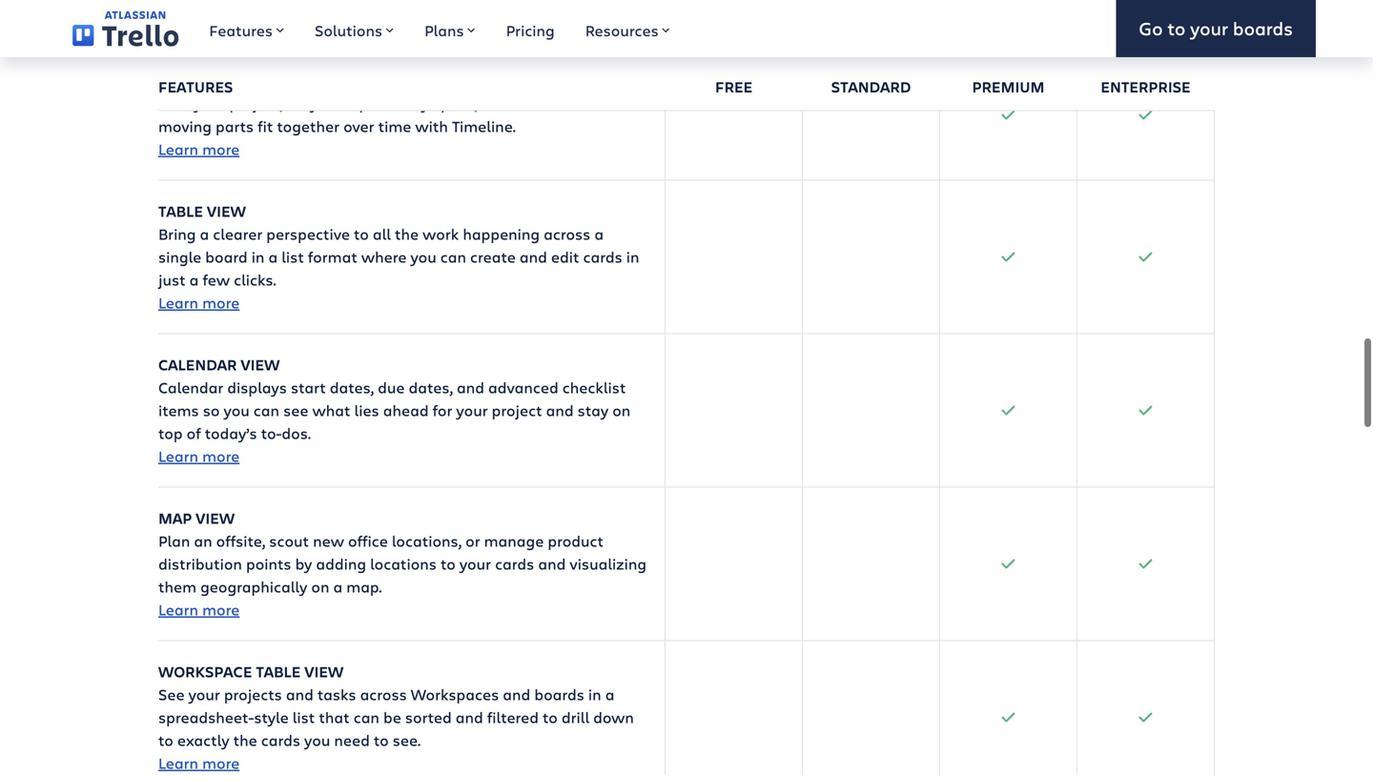 Task type: describe. For each thing, give the bounding box(es) containing it.
drill
[[562, 705, 590, 726]]

1 learn from the top
[[158, 6, 198, 27]]

table view bring a clearer perspective to all the work happening across  a single board in a list format where you can create and edit cards in just a few clicks. learn more
[[158, 199, 640, 311]]

your inside the 'workspace table view see your projects and tasks across workspaces and boards in a spreadsheet-style list that can be sorted and filtered to drill down to exactly the cards you need to see. learn more'
[[189, 682, 220, 703]]

perspective
[[266, 222, 350, 242]]

bring
[[158, 222, 196, 242]]

create
[[470, 245, 516, 265]]

learn more link for map
[[158, 598, 240, 618]]

across inside the table view bring a clearer perspective to all the work happening across  a single board in a list format where you can create and edit cards in just a few clicks. learn more
[[544, 222, 591, 242]]

stay inside "timeline view plan your project, stay on top of every sprint, and see how all of the moving parts fit together over time with timeline. learn more"
[[287, 91, 318, 111]]

of inside calendar view calendar displays start dates, due dates, and advanced checklist items so you can see what lies ahead for your project and stay on top of today's to-dos. learn more
[[187, 421, 201, 442]]

resources
[[586, 20, 659, 41]]

the inside the 'workspace table view see your projects and tasks across workspaces and boards in a spreadsheet-style list that can be sorted and filtered to drill down to exactly the cards you need to see. learn more'
[[233, 728, 257, 749]]

style
[[254, 705, 289, 726]]

what
[[312, 398, 351, 419]]

or
[[466, 529, 480, 549]]

view inside the 'workspace table view see your projects and tasks across workspaces and boards in a spreadsheet-style list that can be sorted and filtered to drill down to exactly the cards you need to see. learn more'
[[305, 660, 344, 680]]

geographically
[[200, 575, 308, 595]]

and left 'advanced'
[[457, 375, 485, 396]]

view for timeline view
[[231, 68, 271, 89]]

go
[[1139, 16, 1163, 41]]

all inside "timeline view plan your project, stay on top of every sprint, and see how all of the moving parts fit together over time with timeline. learn more"
[[578, 91, 596, 111]]

enterprise
[[1101, 76, 1191, 97]]

a inside the 'workspace table view see your projects and tasks across workspaces and boards in a spreadsheet-style list that can be sorted and filtered to drill down to exactly the cards you need to see. learn more'
[[605, 682, 615, 703]]

plan for plan an offsite, scout new office locations, or manage product distribution points by adding locations to your cards and visualizing them geographically on a map.
[[158, 529, 190, 549]]

calendar view calendar displays start dates, due dates, and advanced checklist items so you can see what lies ahead for your project and stay on top of today's to-dos. learn more
[[158, 352, 631, 464]]

1 vertical spatial features
[[158, 76, 233, 97]]

learn inside the table view bring a clearer perspective to all the work happening across  a single board in a list format where you can create and edit cards in just a few clicks. learn more
[[158, 290, 198, 311]]

format
[[308, 245, 358, 265]]

atlassian trello image
[[73, 11, 179, 47]]

plans button
[[409, 0, 491, 57]]

scout
[[269, 529, 309, 549]]

manage
[[484, 529, 544, 549]]

learn inside calendar view calendar displays start dates, due dates, and advanced checklist items so you can see what lies ahead for your project and stay on top of today's to-dos. learn more
[[158, 444, 198, 464]]

to right go
[[1168, 16, 1186, 41]]

and inside the "map view plan an offsite, scout new office locations, or manage product distribution points by adding locations to your cards and visualizing them geographically on a map. learn more"
[[538, 552, 566, 572]]

true
[[1092, 105, 1121, 121]]

features button
[[194, 0, 300, 57]]

advanced
[[488, 375, 559, 396]]

locations,
[[392, 529, 462, 549]]

1 horizontal spatial of
[[372, 91, 387, 111]]

pricing link
[[491, 0, 570, 57]]

pricing
[[506, 20, 555, 41]]

them
[[158, 575, 197, 595]]

work
[[423, 222, 459, 242]]

timeline.
[[452, 114, 516, 134]]

project,
[[230, 91, 283, 111]]

over
[[344, 114, 374, 134]]

filtered
[[487, 705, 539, 726]]

solutions button
[[300, 0, 409, 57]]

on for map view plan an offsite, scout new office locations, or manage product distribution points by adding locations to your cards and visualizing them geographically on a map. learn more
[[311, 575, 330, 595]]

can inside the 'workspace table view see your projects and tasks across workspaces and boards in a spreadsheet-style list that can be sorted and filtered to drill down to exactly the cards you need to see. learn more'
[[354, 705, 380, 726]]

that
[[319, 705, 350, 726]]

see.
[[393, 728, 421, 749]]

happening
[[463, 222, 540, 242]]

1 more from the top
[[202, 6, 240, 27]]

top inside calendar view calendar displays start dates, due dates, and advanced checklist items so you can see what lies ahead for your project and stay on top of today's to-dos. learn more
[[158, 421, 183, 442]]

plan for plan your project, stay on top of every sprint, and see how all of the moving parts fit together over time with timeline.
[[158, 91, 190, 111]]

learn inside "timeline view plan your project, stay on top of every sprint, and see how all of the moving parts fit together over time with timeline. learn more"
[[158, 137, 198, 157]]

visualizing
[[570, 552, 647, 572]]

time
[[378, 114, 412, 134]]

items
[[158, 398, 199, 419]]

an
[[194, 529, 212, 549]]

how
[[543, 91, 574, 111]]

need
[[334, 728, 370, 749]]

displays
[[227, 375, 287, 396]]

table
[[256, 660, 301, 680]]

board
[[205, 245, 248, 265]]

single
[[158, 245, 202, 265]]

for
[[433, 398, 453, 419]]

see inside calendar view calendar displays start dates, due dates, and advanced checklist items so you can see what lies ahead for your project and stay on top of today's to-dos. learn more
[[283, 398, 309, 419]]

spreadsheet-
[[158, 705, 254, 726]]

view for calendar view
[[241, 352, 280, 373]]

go to your boards
[[1139, 16, 1294, 41]]

by
[[295, 552, 312, 572]]

edit
[[551, 245, 580, 265]]

and down table
[[286, 682, 314, 703]]

across inside the 'workspace table view see your projects and tasks across workspaces and boards in a spreadsheet-style list that can be sorted and filtered to drill down to exactly the cards you need to see. learn more'
[[360, 682, 407, 703]]

to inside the "map view plan an offsite, scout new office locations, or manage product distribution points by adding locations to your cards and visualizing them geographically on a map. learn more"
[[441, 552, 456, 572]]

just
[[158, 267, 186, 288]]

due
[[378, 375, 405, 396]]

projects
[[224, 682, 282, 703]]

new
[[313, 529, 344, 549]]

to left drill
[[543, 705, 558, 726]]

sprint,
[[433, 91, 478, 111]]

boards inside the 'workspace table view see your projects and tasks across workspaces and boards in a spreadsheet-style list that can be sorted and filtered to drill down to exactly the cards you need to see. learn more'
[[535, 682, 585, 703]]

and down workspaces
[[456, 705, 483, 726]]

adding
[[316, 552, 366, 572]]

on for calendar view calendar displays start dates, due dates, and advanced checklist items so you can see what lies ahead for your project and stay on top of today's to-dos. learn more
[[613, 398, 631, 419]]

sorted
[[405, 705, 452, 726]]

locations
[[370, 552, 437, 572]]

go to your boards link
[[1117, 0, 1317, 57]]

dos.
[[282, 421, 311, 442]]

office
[[348, 529, 388, 549]]

you inside the 'workspace table view see your projects and tasks across workspaces and boards in a spreadsheet-style list that can be sorted and filtered to drill down to exactly the cards you need to see. learn more'
[[304, 728, 330, 749]]

workspace table view see your projects and tasks across workspaces and boards in a spreadsheet-style list that can be sorted and filtered to drill down to exactly the cards you need to see. learn more
[[158, 660, 634, 772]]

cards inside the 'workspace table view see your projects and tasks across workspaces and boards in a spreadsheet-style list that can be sorted and filtered to drill down to exactly the cards you need to see. learn more'
[[261, 728, 301, 749]]



Task type: locate. For each thing, give the bounding box(es) containing it.
every
[[390, 91, 429, 111]]

2 learn from the top
[[158, 137, 198, 157]]

dates, up the for
[[409, 375, 453, 396]]

where
[[361, 245, 407, 265]]

1 vertical spatial on
[[613, 398, 631, 419]]

across up edit
[[544, 222, 591, 242]]

cards right edit
[[583, 245, 623, 265]]

calendar up so
[[158, 352, 237, 373]]

6 more from the top
[[202, 751, 240, 772]]

plan inside the "map view plan an offsite, scout new office locations, or manage product distribution points by adding locations to your cards and visualizing them geographically on a map. learn more"
[[158, 529, 190, 549]]

more up timeline at the left top of page
[[202, 6, 240, 27]]

and
[[482, 91, 510, 111], [520, 245, 547, 265], [457, 375, 485, 396], [546, 398, 574, 419], [538, 552, 566, 572], [286, 682, 314, 703], [503, 682, 531, 703], [456, 705, 483, 726]]

in right edit
[[627, 245, 640, 265]]

learn more link down them
[[158, 598, 240, 618]]

to-
[[261, 421, 282, 442]]

view inside "timeline view plan your project, stay on top of every sprint, and see how all of the moving parts fit together over time with timeline. learn more"
[[231, 68, 271, 89]]

2 horizontal spatial of
[[600, 91, 614, 111]]

more inside calendar view calendar displays start dates, due dates, and advanced checklist items so you can see what lies ahead for your project and stay on top of today's to-dos. learn more
[[202, 444, 240, 464]]

0 vertical spatial all
[[578, 91, 596, 111]]

plan up moving
[[158, 91, 190, 111]]

exactly
[[177, 728, 230, 749]]

2 vertical spatial can
[[354, 705, 380, 726]]

list inside the 'workspace table view see your projects and tasks across workspaces and boards in a spreadsheet-style list that can be sorted and filtered to drill down to exactly the cards you need to see. learn more'
[[293, 705, 315, 726]]

1 horizontal spatial stay
[[578, 398, 609, 419]]

on inside calendar view calendar displays start dates, due dates, and advanced checklist items so you can see what lies ahead for your project and stay on top of today's to-dos. learn more
[[613, 398, 631, 419]]

can
[[441, 245, 467, 265], [254, 398, 280, 419], [354, 705, 380, 726]]

4 learn from the top
[[158, 444, 198, 464]]

0 vertical spatial calendar
[[158, 352, 237, 373]]

more inside "timeline view plan your project, stay on top of every sprint, and see how all of the moving parts fit together over time with timeline. learn more"
[[202, 137, 240, 157]]

product
[[548, 529, 604, 549]]

and inside "timeline view plan your project, stay on top of every sprint, and see how all of the moving parts fit together over time with timeline. learn more"
[[482, 91, 510, 111]]

standard
[[832, 76, 911, 97]]

1 horizontal spatial you
[[304, 728, 330, 749]]

0 vertical spatial list
[[282, 245, 304, 265]]

list down perspective
[[282, 245, 304, 265]]

1 false from the left
[[818, 105, 851, 121]]

and down checklist
[[546, 398, 574, 419]]

map
[[158, 506, 192, 526]]

learn more link down few in the top left of the page
[[158, 290, 240, 311]]

learn inside the "map view plan an offsite, scout new office locations, or manage product distribution points by adding locations to your cards and visualizing them geographically on a map. learn more"
[[158, 598, 198, 618]]

plans
[[425, 20, 464, 41]]

1 vertical spatial plan
[[158, 529, 190, 549]]

false
[[818, 105, 851, 121], [955, 105, 989, 121]]

more inside the table view bring a clearer perspective to all the work happening across  a single board in a list format where you can create and edit cards in just a few clicks. learn more
[[202, 290, 240, 311]]

your down workspace
[[189, 682, 220, 703]]

learn down items
[[158, 444, 198, 464]]

clicks.
[[234, 267, 276, 288]]

you inside the table view bring a clearer perspective to all the work happening across  a single board in a list format where you can create and edit cards in just a few clicks. learn more
[[411, 245, 437, 265]]

more down parts
[[202, 137, 240, 157]]

all inside the table view bring a clearer perspective to all the work happening across  a single board in a list format where you can create and edit cards in just a few clicks. learn more
[[373, 222, 391, 242]]

can left be
[[354, 705, 380, 726]]

2 plan from the top
[[158, 529, 190, 549]]

to inside the table view bring a clearer perspective to all the work happening across  a single board in a list format where you can create and edit cards in just a few clicks. learn more
[[354, 222, 369, 242]]

with
[[415, 114, 448, 134]]

across
[[544, 222, 591, 242], [360, 682, 407, 703]]

view up tasks
[[305, 660, 344, 680]]

1 vertical spatial stay
[[578, 398, 609, 419]]

2 dates, from the left
[[409, 375, 453, 396]]

2 false from the left
[[955, 105, 989, 121]]

all up where
[[373, 222, 391, 242]]

2 learn more link from the top
[[158, 137, 240, 157]]

learn more link for calendar
[[158, 444, 240, 464]]

stay up together
[[287, 91, 318, 111]]

few
[[203, 267, 230, 288]]

start
[[291, 375, 326, 396]]

points
[[246, 552, 291, 572]]

2 horizontal spatial can
[[441, 245, 467, 265]]

more down few in the top left of the page
[[202, 290, 240, 311]]

on down checklist
[[613, 398, 631, 419]]

list left that at the bottom left of page
[[293, 705, 315, 726]]

plan down map
[[158, 529, 190, 549]]

learn more link down moving
[[158, 137, 240, 157]]

your right go
[[1191, 16, 1229, 41]]

checklist
[[563, 375, 626, 396]]

timeline view plan your project, stay on top of every sprint, and see how all of the moving parts fit together over time with timeline. learn more
[[158, 68, 642, 157]]

top down items
[[158, 421, 183, 442]]

the inside the table view bring a clearer perspective to all the work happening across  a single board in a list format where you can create and edit cards in just a few clicks. learn more
[[395, 222, 419, 242]]

can down the work
[[441, 245, 467, 265]]

map view plan an offsite, scout new office locations, or manage product distribution points by adding locations to your cards and visualizing them geographically on a map. learn more
[[158, 506, 647, 618]]

cards down manage
[[495, 552, 535, 572]]

can up to-
[[254, 398, 280, 419]]

learn more link for table
[[158, 290, 240, 311]]

6 learn from the top
[[158, 751, 198, 772]]

0 horizontal spatial in
[[252, 245, 265, 265]]

to up where
[[354, 222, 369, 242]]

calendar up items
[[158, 375, 223, 396]]

on down the by
[[311, 575, 330, 595]]

of down items
[[187, 421, 201, 442]]

all right how at the left
[[578, 91, 596, 111]]

1 horizontal spatial in
[[589, 682, 602, 703]]

see up dos.
[[283, 398, 309, 419]]

the down "style"
[[233, 728, 257, 749]]

cards down "style"
[[261, 728, 301, 749]]

1 horizontal spatial all
[[578, 91, 596, 111]]

lies
[[354, 398, 379, 419]]

0 horizontal spatial of
[[187, 421, 201, 442]]

and left edit
[[520, 245, 547, 265]]

0 horizontal spatial the
[[233, 728, 257, 749]]

0 horizontal spatial across
[[360, 682, 407, 703]]

more down today's
[[202, 444, 240, 464]]

more inside the "map view plan an offsite, scout new office locations, or manage product distribution points by adding locations to your cards and visualizing them geographically on a map. learn more"
[[202, 598, 240, 618]]

calendar
[[158, 352, 237, 373], [158, 375, 223, 396]]

1 calendar from the top
[[158, 352, 237, 373]]

0 vertical spatial stay
[[287, 91, 318, 111]]

of right how at the left
[[600, 91, 614, 111]]

5 learn from the top
[[158, 598, 198, 618]]

across up be
[[360, 682, 407, 703]]

ahead
[[383, 398, 429, 419]]

in up down
[[589, 682, 602, 703]]

0 horizontal spatial top
[[158, 421, 183, 442]]

0 vertical spatial see
[[514, 91, 539, 111]]

map.
[[347, 575, 382, 595]]

cards inside the "map view plan an offsite, scout new office locations, or manage product distribution points by adding locations to your cards and visualizing them geographically on a map. learn more"
[[495, 552, 535, 572]]

the inside "timeline view plan your project, stay on top of every sprint, and see how all of the moving parts fit together over time with timeline. learn more"
[[618, 91, 642, 111]]

you up today's
[[224, 398, 250, 419]]

the down resources at the left
[[618, 91, 642, 111]]

be
[[383, 705, 401, 726]]

0 vertical spatial across
[[544, 222, 591, 242]]

4 learn more link from the top
[[158, 444, 240, 464]]

on inside the "map view plan an offsite, scout new office locations, or manage product distribution points by adding locations to your cards and visualizing them geographically on a map. learn more"
[[311, 575, 330, 595]]

view inside calendar view calendar displays start dates, due dates, and advanced checklist items so you can see what lies ahead for your project and stay on top of today's to-dos. learn more
[[241, 352, 280, 373]]

a inside the "map view plan an offsite, scout new office locations, or manage product distribution points by adding locations to your cards and visualizing them geographically on a map. learn more"
[[333, 575, 343, 595]]

see inside "timeline view plan your project, stay on top of every sprint, and see how all of the moving parts fit together over time with timeline. learn more"
[[514, 91, 539, 111]]

workspaces
[[411, 682, 499, 703]]

workspace
[[158, 660, 252, 680]]

to down the locations,
[[441, 552, 456, 572]]

stay down checklist
[[578, 398, 609, 419]]

in up clicks. at the left
[[252, 245, 265, 265]]

your inside calendar view calendar displays start dates, due dates, and advanced checklist items so you can see what lies ahead for your project and stay on top of today's to-dos. learn more
[[456, 398, 488, 419]]

1 learn more link from the top
[[158, 6, 240, 27]]

to
[[1168, 16, 1186, 41], [354, 222, 369, 242], [441, 552, 456, 572], [543, 705, 558, 726], [158, 728, 173, 749], [374, 728, 389, 749]]

learn down them
[[158, 598, 198, 618]]

0 horizontal spatial see
[[283, 398, 309, 419]]

features
[[209, 20, 273, 41], [158, 76, 233, 97]]

to left exactly
[[158, 728, 173, 749]]

0 vertical spatial plan
[[158, 91, 190, 111]]

0 vertical spatial features
[[209, 20, 273, 41]]

0 horizontal spatial can
[[254, 398, 280, 419]]

learn down just
[[158, 290, 198, 311]]

0 horizontal spatial all
[[373, 222, 391, 242]]

1 vertical spatial list
[[293, 705, 315, 726]]

0 horizontal spatial you
[[224, 398, 250, 419]]

all
[[578, 91, 596, 111], [373, 222, 391, 242]]

view up the an
[[196, 506, 235, 526]]

plan inside "timeline view plan your project, stay on top of every sprint, and see how all of the moving parts fit together over time with timeline. learn more"
[[158, 91, 190, 111]]

stay inside calendar view calendar displays start dates, due dates, and advanced checklist items so you can see what lies ahead for your project and stay on top of today's to-dos. learn more
[[578, 398, 609, 419]]

6 learn more link from the top
[[158, 751, 240, 772]]

on inside "timeline view plan your project, stay on top of every sprint, and see how all of the moving parts fit together over time with timeline. learn more"
[[322, 91, 340, 111]]

1 horizontal spatial dates,
[[409, 375, 453, 396]]

learn more
[[158, 6, 240, 27]]

moving
[[158, 114, 212, 134]]

view
[[231, 68, 271, 89], [241, 352, 280, 373], [196, 506, 235, 526], [305, 660, 344, 680]]

your down timeline at the left top of page
[[194, 91, 226, 111]]

2 horizontal spatial in
[[627, 245, 640, 265]]

cards inside the table view bring a clearer perspective to all the work happening across  a single board in a list format where you can create and edit cards in just a few clicks. learn more
[[583, 245, 623, 265]]

0 vertical spatial cards
[[583, 245, 623, 265]]

and up timeline.
[[482, 91, 510, 111]]

see left how at the left
[[514, 91, 539, 111]]

timeline
[[158, 68, 228, 89]]

false down premium
[[955, 105, 989, 121]]

2 vertical spatial you
[[304, 728, 330, 749]]

0 horizontal spatial false
[[818, 105, 851, 121]]

tasks
[[318, 682, 356, 703]]

0 vertical spatial you
[[411, 245, 437, 265]]

can inside calendar view calendar displays start dates, due dates, and advanced checklist items so you can see what lies ahead for your project and stay on top of today's to-dos. learn more
[[254, 398, 280, 419]]

learn down moving
[[158, 137, 198, 157]]

1 horizontal spatial across
[[544, 222, 591, 242]]

stay
[[287, 91, 318, 111], [578, 398, 609, 419]]

1 horizontal spatial top
[[344, 91, 368, 111]]

view up the project,
[[231, 68, 271, 89]]

learn down exactly
[[158, 751, 198, 772]]

parts
[[216, 114, 254, 134]]

2 horizontal spatial the
[[618, 91, 642, 111]]

learn more link
[[158, 6, 240, 27], [158, 137, 240, 157], [158, 290, 240, 311], [158, 444, 240, 464], [158, 598, 240, 618], [158, 751, 240, 772]]

premium
[[973, 76, 1045, 97]]

top inside "timeline view plan your project, stay on top of every sprint, and see how all of the moving parts fit together over time with timeline. learn more"
[[344, 91, 368, 111]]

resources button
[[570, 0, 686, 57]]

your right the for
[[456, 398, 488, 419]]

view inside the "map view plan an offsite, scout new office locations, or manage product distribution points by adding locations to your cards and visualizing them geographically on a map. learn more"
[[196, 506, 235, 526]]

1 horizontal spatial see
[[514, 91, 539, 111]]

your inside the "map view plan an offsite, scout new office locations, or manage product distribution points by adding locations to your cards and visualizing them geographically on a map. learn more"
[[460, 552, 491, 572]]

1 plan from the top
[[158, 91, 190, 111]]

dates, up lies
[[330, 375, 374, 396]]

1 vertical spatial all
[[373, 222, 391, 242]]

learn up timeline at the left top of page
[[158, 6, 198, 27]]

1 vertical spatial calendar
[[158, 375, 223, 396]]

false down the standard
[[818, 105, 851, 121]]

0 vertical spatial can
[[441, 245, 467, 265]]

free
[[716, 76, 753, 97]]

2 horizontal spatial you
[[411, 245, 437, 265]]

more inside the 'workspace table view see your projects and tasks across workspaces and boards in a spreadsheet-style list that can be sorted and filtered to drill down to exactly the cards you need to see. learn more'
[[202, 751, 240, 772]]

1 vertical spatial you
[[224, 398, 250, 419]]

1 horizontal spatial can
[[354, 705, 380, 726]]

plan
[[158, 91, 190, 111], [158, 529, 190, 549]]

in inside the 'workspace table view see your projects and tasks across workspaces and boards in a spreadsheet-style list that can be sorted and filtered to drill down to exactly the cards you need to see. learn more'
[[589, 682, 602, 703]]

together
[[277, 114, 340, 134]]

you down that at the bottom left of page
[[304, 728, 330, 749]]

list inside the table view bring a clearer perspective to all the work happening across  a single board in a list format where you can create and edit cards in just a few clicks. learn more
[[282, 245, 304, 265]]

more
[[202, 6, 240, 27], [202, 137, 240, 157], [202, 290, 240, 311], [202, 444, 240, 464], [202, 598, 240, 618], [202, 751, 240, 772]]

and up filtered
[[503, 682, 531, 703]]

you down the work
[[411, 245, 437, 265]]

1 vertical spatial boards
[[535, 682, 585, 703]]

4 more from the top
[[202, 444, 240, 464]]

2 calendar from the top
[[158, 375, 223, 396]]

and inside the table view bring a clearer perspective to all the work happening across  a single board in a list format where you can create and edit cards in just a few clicks. learn more
[[520, 245, 547, 265]]

1 dates, from the left
[[330, 375, 374, 396]]

2 more from the top
[[202, 137, 240, 157]]

view
[[207, 199, 246, 219]]

top up over
[[344, 91, 368, 111]]

view up displays
[[241, 352, 280, 373]]

0 horizontal spatial dates,
[[330, 375, 374, 396]]

solutions
[[315, 20, 383, 41]]

features inside dropdown button
[[209, 20, 273, 41]]

so
[[203, 398, 220, 419]]

3 more from the top
[[202, 290, 240, 311]]

learn more link for workspace
[[158, 751, 240, 772]]

on up together
[[322, 91, 340, 111]]

view for map view
[[196, 506, 235, 526]]

fit
[[258, 114, 273, 134]]

you
[[411, 245, 437, 265], [224, 398, 250, 419], [304, 728, 330, 749]]

2 vertical spatial cards
[[261, 728, 301, 749]]

the up where
[[395, 222, 419, 242]]

1 vertical spatial cards
[[495, 552, 535, 572]]

0 horizontal spatial stay
[[287, 91, 318, 111]]

0 horizontal spatial cards
[[261, 728, 301, 749]]

5 learn more link from the top
[[158, 598, 240, 618]]

1 horizontal spatial false
[[955, 105, 989, 121]]

see
[[158, 682, 185, 703]]

5 more from the top
[[202, 598, 240, 618]]

1 vertical spatial top
[[158, 421, 183, 442]]

2 vertical spatial on
[[311, 575, 330, 595]]

learn more link up timeline at the left top of page
[[158, 6, 240, 27]]

today's
[[205, 421, 257, 442]]

boards inside the go to your boards link
[[1233, 16, 1294, 41]]

3 learn more link from the top
[[158, 290, 240, 311]]

clearer
[[213, 222, 263, 242]]

distribution
[[158, 552, 242, 572]]

2 horizontal spatial cards
[[583, 245, 623, 265]]

learn more link for timeline
[[158, 137, 240, 157]]

1 vertical spatial across
[[360, 682, 407, 703]]

1 horizontal spatial the
[[395, 222, 419, 242]]

learn more link down today's
[[158, 444, 240, 464]]

your
[[1191, 16, 1229, 41], [194, 91, 226, 111], [456, 398, 488, 419], [460, 552, 491, 572], [189, 682, 220, 703]]

more down exactly
[[202, 751, 240, 772]]

features up timeline at the left top of page
[[209, 20, 273, 41]]

more down geographically
[[202, 598, 240, 618]]

0 vertical spatial the
[[618, 91, 642, 111]]

to down be
[[374, 728, 389, 749]]

0 horizontal spatial boards
[[535, 682, 585, 703]]

down
[[594, 705, 634, 726]]

of
[[372, 91, 387, 111], [600, 91, 614, 111], [187, 421, 201, 442]]

learn inside the 'workspace table view see your projects and tasks across workspaces and boards in a spreadsheet-style list that can be sorted and filtered to drill down to exactly the cards you need to see. learn more'
[[158, 751, 198, 772]]

and down "product"
[[538, 552, 566, 572]]

0 vertical spatial boards
[[1233, 16, 1294, 41]]

1 horizontal spatial cards
[[495, 552, 535, 572]]

of up time
[[372, 91, 387, 111]]

can inside the table view bring a clearer perspective to all the work happening across  a single board in a list format where you can create and edit cards in just a few clicks. learn more
[[441, 245, 467, 265]]

features up moving
[[158, 76, 233, 97]]

list
[[282, 245, 304, 265], [293, 705, 315, 726]]

table
[[158, 199, 203, 219]]

your inside "timeline view plan your project, stay on top of every sprint, and see how all of the moving parts fit together over time with timeline. learn more"
[[194, 91, 226, 111]]

2 vertical spatial the
[[233, 728, 257, 749]]

project
[[492, 398, 542, 419]]

0 vertical spatial top
[[344, 91, 368, 111]]

3 learn from the top
[[158, 290, 198, 311]]

learn more link down exactly
[[158, 751, 240, 772]]

learn
[[158, 6, 198, 27], [158, 137, 198, 157], [158, 290, 198, 311], [158, 444, 198, 464], [158, 598, 198, 618], [158, 751, 198, 772]]

1 vertical spatial the
[[395, 222, 419, 242]]

top
[[344, 91, 368, 111], [158, 421, 183, 442]]

1 vertical spatial see
[[283, 398, 309, 419]]

1 horizontal spatial boards
[[1233, 16, 1294, 41]]

see
[[514, 91, 539, 111], [283, 398, 309, 419]]

your down or
[[460, 552, 491, 572]]

0 vertical spatial on
[[322, 91, 340, 111]]

you inside calendar view calendar displays start dates, due dates, and advanced checklist items so you can see what lies ahead for your project and stay on top of today's to-dos. learn more
[[224, 398, 250, 419]]

boards
[[1233, 16, 1294, 41], [535, 682, 585, 703]]

offsite,
[[216, 529, 265, 549]]

1 vertical spatial can
[[254, 398, 280, 419]]



Task type: vqa. For each thing, say whether or not it's contained in the screenshot.


